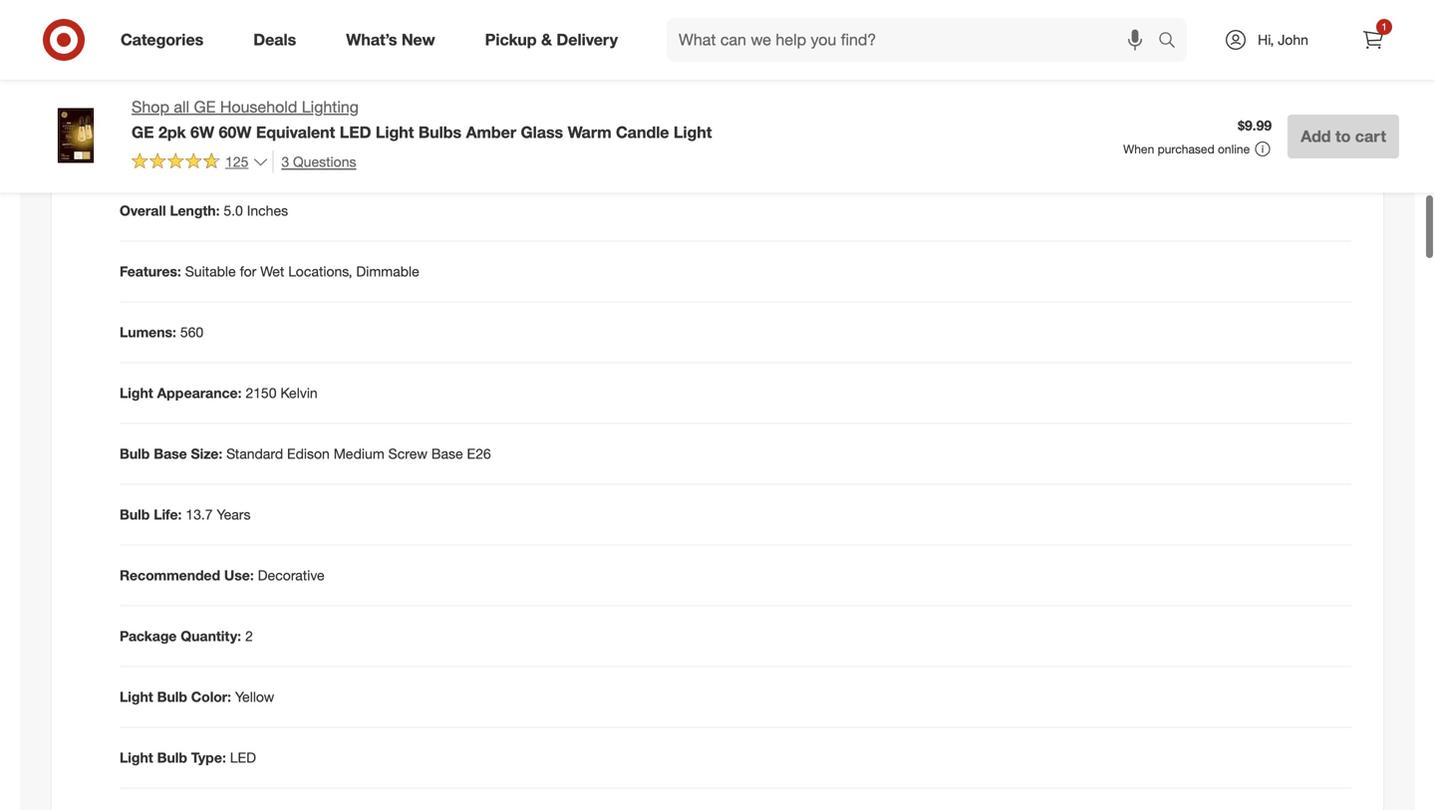 Task type: vqa. For each thing, say whether or not it's contained in the screenshot.
2nd lego from the bottom
no



Task type: describe. For each thing, give the bounding box(es) containing it.
when purchased online
[[1123, 141, 1250, 156]]

soft, warm candlelight with 2150 kelvin color temperature
[[140, 38, 500, 55]]

3 questions
[[281, 153, 356, 170]]

standard
[[226, 445, 283, 463]]

color
[[389, 38, 420, 55]]

medium
[[334, 445, 384, 463]]

bulbs
[[418, 122, 462, 142]]

1 vertical spatial e26
[[467, 445, 491, 463]]

2pk
[[158, 122, 186, 142]]

length:
[[170, 202, 220, 219]]

dimmable
[[356, 263, 419, 280]]

use:
[[224, 567, 254, 584]]

quantity:
[[181, 628, 241, 645]]

bulb left color:
[[157, 688, 187, 706]]

pickup & delivery link
[[468, 18, 643, 62]]

finish
[[505, 66, 538, 83]]

suitable
[[185, 263, 236, 280]]

questions
[[293, 153, 356, 170]]

1
[[1382, 20, 1387, 33]]

6w
[[190, 122, 214, 142]]

online
[[1218, 141, 1250, 156]]

560
[[180, 324, 203, 341]]

overall length: 5.0 inches
[[120, 202, 288, 219]]

package
[[120, 628, 177, 645]]

bulb left the type: in the left of the page
[[157, 749, 187, 767]]

1 vertical spatial 2150
[[246, 384, 277, 402]]

what's
[[346, 30, 397, 49]]

decorative
[[258, 567, 325, 584]]

life:
[[154, 506, 182, 523]]

add to cart
[[1301, 126, 1386, 146]]

60w
[[219, 122, 252, 142]]

temperature
[[424, 38, 500, 55]]

1 horizontal spatial with
[[341, 66, 367, 83]]

purchased
[[1158, 141, 1215, 156]]

amber
[[461, 66, 501, 83]]

add
[[1301, 126, 1331, 146]]

light for light appearance: 2150 kelvin
[[120, 384, 153, 402]]

1 horizontal spatial led
[[273, 66, 299, 83]]

recommended use: decorative
[[120, 567, 325, 584]]

5.0
[[224, 202, 243, 219]]

warm
[[568, 122, 611, 142]]

candle
[[616, 122, 669, 142]]

categories link
[[104, 18, 228, 62]]

lumens: 560
[[120, 324, 203, 341]]

light right candle on the left of page
[[674, 122, 712, 142]]

deals link
[[236, 18, 321, 62]]

0 horizontal spatial led
[[230, 749, 256, 767]]

soft,
[[140, 38, 169, 55]]

inches
[[247, 202, 288, 219]]

glass
[[521, 122, 563, 142]]

features:
[[120, 263, 181, 280]]

2 base from the left
[[431, 445, 463, 463]]

features: suitable for wet locations, dimmable
[[120, 263, 419, 280]]

base
[[399, 66, 429, 83]]

bulb left "life:"
[[120, 506, 150, 523]]

equivalent
[[256, 122, 335, 142]]

locations,
[[288, 263, 352, 280]]

pickup
[[485, 30, 537, 49]]

yellow
[[235, 688, 274, 706]]

3 questions link
[[272, 150, 356, 173]]

package quantity: 2
[[120, 628, 253, 645]]

1 base from the left
[[154, 445, 187, 463]]

to
[[1335, 126, 1351, 146]]

light appearance: 2150 kelvin
[[120, 384, 318, 402]]

1 horizontal spatial 2150
[[313, 38, 344, 55]]

specifications button
[[68, 129, 1367, 193]]

specifications
[[120, 149, 247, 172]]

size:
[[191, 445, 222, 463]]

new
[[401, 30, 435, 49]]

size
[[245, 66, 269, 83]]

&
[[541, 30, 552, 49]]

color:
[[191, 688, 231, 706]]

125
[[225, 153, 249, 170]]



Task type: locate. For each thing, give the bounding box(es) containing it.
0 horizontal spatial base
[[154, 445, 187, 463]]

led right the type: in the left of the page
[[230, 749, 256, 767]]

light down lumens: on the top of the page
[[120, 384, 153, 402]]

2150 up bulbs
[[313, 38, 344, 55]]

ge right the all
[[194, 97, 216, 117]]

screw
[[388, 445, 428, 463]]

years
[[217, 506, 251, 523]]

0 vertical spatial kelvin
[[348, 38, 385, 55]]

search button
[[1149, 18, 1197, 66]]

light bulb type: led
[[120, 749, 256, 767]]

recommended
[[120, 567, 220, 584]]

bulb left size:
[[120, 445, 150, 463]]

2 horizontal spatial led
[[340, 122, 371, 142]]

what's new link
[[329, 18, 460, 62]]

kelvin left color at the top of the page
[[348, 38, 385, 55]]

0 horizontal spatial e26
[[371, 66, 395, 83]]

cart
[[1355, 126, 1386, 146]]

with
[[283, 38, 309, 55], [341, 66, 367, 83]]

base left size:
[[154, 445, 187, 463]]

0 vertical spatial with
[[283, 38, 309, 55]]

2150
[[313, 38, 344, 55], [246, 384, 277, 402]]

all
[[174, 97, 189, 117]]

st19
[[140, 66, 172, 83]]

light
[[376, 122, 414, 142], [674, 122, 712, 142], [120, 384, 153, 402], [120, 688, 153, 706], [120, 749, 153, 767]]

0 vertical spatial e26
[[371, 66, 395, 83]]

3
[[281, 153, 289, 170]]

light left bulbs
[[376, 122, 414, 142]]

125 link
[[132, 150, 268, 175]]

shop all ge household lighting ge 2pk 6w 60w equivalent led light bulbs amber glass warm candle light
[[132, 97, 712, 142]]

base
[[154, 445, 187, 463], [431, 445, 463, 463]]

1 vertical spatial with
[[341, 66, 367, 83]]

0 vertical spatial 2150
[[313, 38, 344, 55]]

e26
[[371, 66, 395, 83], [467, 445, 491, 463]]

2 and from the left
[[433, 66, 457, 83]]

1 horizontal spatial e26
[[467, 445, 491, 463]]

and right the base
[[433, 66, 457, 83]]

led inside shop all ge household lighting ge 2pk 6w 60w equivalent led light bulbs amber glass warm candle light
[[340, 122, 371, 142]]

led
[[273, 66, 299, 83], [340, 122, 371, 142], [230, 749, 256, 767]]

warm
[[173, 38, 207, 55]]

edison
[[287, 445, 330, 463]]

shop
[[132, 97, 169, 117]]

e26 left the base
[[371, 66, 395, 83]]

add to cart button
[[1288, 114, 1399, 158]]

household
[[220, 97, 297, 117]]

1 vertical spatial ge
[[132, 122, 154, 142]]

bulb
[[120, 445, 150, 463], [120, 506, 150, 523], [157, 688, 187, 706], [157, 749, 187, 767]]

0 horizontal spatial 2150
[[246, 384, 277, 402]]

1 horizontal spatial ge
[[194, 97, 216, 117]]

shape
[[175, 66, 214, 83]]

candlelight
[[211, 38, 279, 55]]

1 horizontal spatial base
[[431, 445, 463, 463]]

light for light bulb color: yellow
[[120, 688, 153, 706]]

hi,
[[1258, 31, 1274, 48]]

ge down shop at the left top of page
[[132, 122, 154, 142]]

ge
[[194, 97, 216, 117], [132, 122, 154, 142]]

appearance:
[[157, 384, 242, 402]]

what's new
[[346, 30, 435, 49]]

e26 right screw
[[467, 445, 491, 463]]

st19 shape and size led bulbs with e26 base and amber finish
[[140, 66, 538, 83]]

john
[[1278, 31, 1308, 48]]

2150 up standard
[[246, 384, 277, 402]]

with up bulbs
[[283, 38, 309, 55]]

and left size
[[218, 66, 241, 83]]

lighting
[[302, 97, 359, 117]]

light bulb color: yellow
[[120, 688, 274, 706]]

bulbs
[[303, 66, 338, 83]]

0 horizontal spatial kelvin
[[280, 384, 318, 402]]

base right screw
[[431, 445, 463, 463]]

1 vertical spatial led
[[340, 122, 371, 142]]

and
[[218, 66, 241, 83], [433, 66, 457, 83]]

lumens:
[[120, 324, 176, 341]]

with right bulbs
[[341, 66, 367, 83]]

kelvin up bulb base size: standard edison medium screw base e26
[[280, 384, 318, 402]]

delivery
[[557, 30, 618, 49]]

for
[[240, 263, 256, 280]]

amber
[[466, 122, 516, 142]]

1 horizontal spatial and
[[433, 66, 457, 83]]

1 vertical spatial kelvin
[[280, 384, 318, 402]]

$9.99
[[1238, 117, 1272, 134]]

1 and from the left
[[218, 66, 241, 83]]

kelvin
[[348, 38, 385, 55], [280, 384, 318, 402]]

2 vertical spatial led
[[230, 749, 256, 767]]

1 link
[[1351, 18, 1395, 62]]

13.7
[[186, 506, 213, 523]]

What can we help you find? suggestions appear below search field
[[667, 18, 1163, 62]]

light left the type: in the left of the page
[[120, 749, 153, 767]]

light down package
[[120, 688, 153, 706]]

0 horizontal spatial and
[[218, 66, 241, 83]]

wet
[[260, 263, 284, 280]]

bulb life: 13.7 years
[[120, 506, 251, 523]]

pickup & delivery
[[485, 30, 618, 49]]

0 horizontal spatial ge
[[132, 122, 154, 142]]

0 vertical spatial led
[[273, 66, 299, 83]]

image of ge 2pk 6w 60w equivalent led light bulbs amber glass warm candle light image
[[36, 96, 116, 175]]

overall
[[120, 202, 166, 219]]

0 vertical spatial ge
[[194, 97, 216, 117]]

led right size
[[273, 66, 299, 83]]

led down lighting
[[340, 122, 371, 142]]

2
[[245, 628, 253, 645]]

when
[[1123, 141, 1154, 156]]

hi, john
[[1258, 31, 1308, 48]]

type:
[[191, 749, 226, 767]]

deals
[[253, 30, 296, 49]]

0 horizontal spatial with
[[283, 38, 309, 55]]

1 horizontal spatial kelvin
[[348, 38, 385, 55]]

light for light bulb type: led
[[120, 749, 153, 767]]



